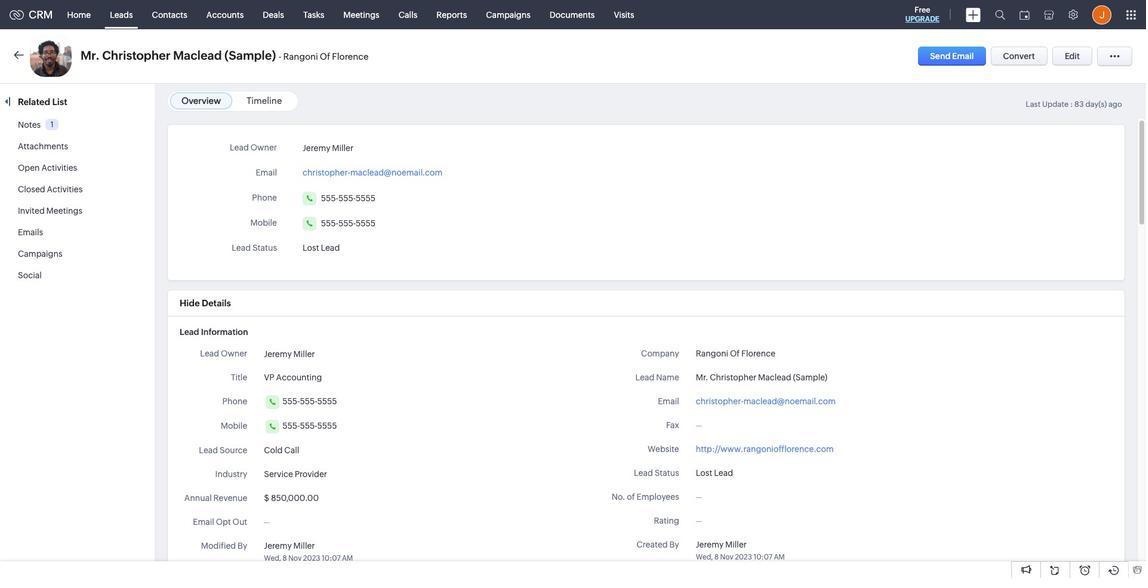 Task type: vqa. For each thing, say whether or not it's contained in the screenshot.


Task type: locate. For each thing, give the bounding box(es) containing it.
christopher down rangoni of florence
[[710, 373, 757, 382]]

campaigns link right reports
[[477, 0, 540, 29]]

notes link
[[18, 120, 41, 130]]

mobile
[[250, 218, 277, 228], [221, 421, 247, 431]]

1 horizontal spatial phone
[[252, 193, 277, 202]]

0 vertical spatial maclead@noemail.com
[[350, 168, 443, 177]]

maclead up overview in the top left of the page
[[173, 48, 222, 62]]

cold call
[[264, 445, 299, 455]]

logo image
[[10, 10, 24, 19]]

0 vertical spatial owner
[[251, 143, 277, 152]]

contacts
[[152, 10, 187, 19]]

by right created
[[670, 540, 679, 549]]

activities up "invited meetings"
[[47, 185, 83, 194]]

of
[[627, 492, 635, 502]]

calendar image
[[1020, 10, 1030, 19]]

nov for created by
[[720, 553, 734, 561]]

1 horizontal spatial maclead@noemail.com
[[744, 397, 836, 406]]

1 vertical spatial jeremy miller
[[264, 349, 315, 359]]

jeremy miller
[[303, 144, 354, 153], [264, 349, 315, 359]]

owner for title
[[221, 349, 247, 358]]

lead owner
[[230, 143, 277, 152], [200, 349, 247, 358]]

name
[[656, 373, 679, 382]]

1 horizontal spatial christopher-maclead@noemail.com link
[[696, 395, 836, 408]]

activities up closed activities link
[[41, 163, 77, 173]]

annual
[[184, 493, 212, 503]]

convert
[[1004, 51, 1035, 61]]

send email button
[[919, 47, 986, 66]]

0 vertical spatial campaigns
[[486, 10, 531, 19]]

1 vertical spatial campaigns
[[18, 249, 62, 259]]

(sample)
[[225, 48, 276, 62], [793, 373, 828, 382]]

0 vertical spatial maclead
[[173, 48, 222, 62]]

0 horizontal spatial owner
[[221, 349, 247, 358]]

overview link
[[182, 96, 221, 106]]

lead owner down information
[[200, 349, 247, 358]]

last
[[1026, 100, 1041, 109]]

1 vertical spatial lost lead
[[696, 468, 733, 478]]

0 vertical spatial (sample)
[[225, 48, 276, 62]]

0 vertical spatial lost lead
[[303, 243, 340, 253]]

1 horizontal spatial (sample)
[[793, 373, 828, 382]]

accounting
[[276, 373, 322, 382]]

555-555-5555
[[321, 194, 376, 203], [321, 219, 376, 228], [283, 397, 337, 406], [283, 421, 337, 431]]

campaigns right "reports" link
[[486, 10, 531, 19]]

http://www.rangoniofflorence.com
[[696, 444, 834, 454]]

jeremy miller wed, 8 nov 2023 10:07 am for created by
[[696, 540, 785, 561]]

-
[[279, 51, 282, 62]]

campaigns link
[[477, 0, 540, 29], [18, 249, 62, 259]]

florence down meetings link
[[332, 51, 369, 62]]

0 horizontal spatial (sample)
[[225, 48, 276, 62]]

1 vertical spatial (sample)
[[793, 373, 828, 382]]

florence
[[332, 51, 369, 62], [742, 349, 776, 358]]

maclead@noemail.com for the left christopher-maclead@noemail.com link
[[350, 168, 443, 177]]

profile image
[[1093, 5, 1112, 24]]

jeremy
[[303, 144, 331, 153], [264, 349, 292, 359], [696, 540, 724, 549], [264, 541, 292, 551]]

1 horizontal spatial jeremy miller wed, 8 nov 2023 10:07 am
[[696, 540, 785, 561]]

1 horizontal spatial christopher
[[710, 373, 757, 382]]

10:07 for service provider
[[322, 554, 341, 563]]

0 horizontal spatial 10:07
[[322, 554, 341, 563]]

calls
[[399, 10, 418, 19]]

of down "tasks" link
[[320, 51, 330, 62]]

wed,
[[696, 553, 713, 561], [264, 554, 281, 563]]

0 horizontal spatial nov
[[288, 554, 302, 563]]

1 horizontal spatial meetings
[[344, 10, 380, 19]]

2023 for modified by
[[303, 554, 320, 563]]

maclead down rangoni of florence
[[758, 373, 792, 382]]

owner down 'timeline' link on the top
[[251, 143, 277, 152]]

0 vertical spatial rangoni
[[283, 51, 318, 62]]

mr. christopher maclead (sample) - rangoni of florence
[[81, 48, 369, 62]]

0 horizontal spatial wed,
[[264, 554, 281, 563]]

free
[[915, 5, 931, 14]]

555-
[[321, 194, 339, 203], [339, 194, 356, 203], [321, 219, 339, 228], [339, 219, 356, 228], [283, 397, 300, 406], [300, 397, 317, 406], [283, 421, 300, 431], [300, 421, 317, 431]]

0 horizontal spatial phone
[[223, 397, 247, 406]]

1 vertical spatial florence
[[742, 349, 776, 358]]

mobile for source
[[221, 421, 247, 431]]

0 horizontal spatial of
[[320, 51, 330, 62]]

lead owner for email
[[230, 143, 277, 152]]

1 horizontal spatial 10:07
[[754, 553, 773, 561]]

1 horizontal spatial am
[[774, 553, 785, 561]]

wed, for created by
[[696, 553, 713, 561]]

maclead for mr. christopher maclead (sample) - rangoni of florence
[[173, 48, 222, 62]]

owner
[[251, 143, 277, 152], [221, 349, 247, 358]]

search image
[[996, 10, 1006, 20]]

0 horizontal spatial 2023
[[303, 554, 320, 563]]

by right modified
[[238, 541, 247, 551]]

1 vertical spatial campaigns link
[[18, 249, 62, 259]]

free upgrade
[[906, 5, 940, 23]]

lost
[[303, 243, 319, 253], [696, 468, 713, 478]]

maclead@noemail.com
[[350, 168, 443, 177], [744, 397, 836, 406]]

home link
[[58, 0, 100, 29]]

0 vertical spatial campaigns link
[[477, 0, 540, 29]]

5555
[[356, 194, 376, 203], [356, 219, 376, 228], [317, 397, 337, 406], [317, 421, 337, 431]]

0 horizontal spatial mr.
[[81, 48, 100, 62]]

florence up mr. christopher maclead (sample)
[[742, 349, 776, 358]]

invited meetings
[[18, 206, 82, 216]]

mr. right name
[[696, 373, 709, 382]]

1 horizontal spatial campaigns
[[486, 10, 531, 19]]

hide details link
[[180, 298, 231, 308]]

modified by
[[201, 541, 247, 551]]

closed
[[18, 185, 45, 194]]

1 vertical spatial lead owner
[[200, 349, 247, 358]]

0 vertical spatial phone
[[252, 193, 277, 202]]

1 vertical spatial maclead@noemail.com
[[744, 397, 836, 406]]

0 horizontal spatial christopher
[[102, 48, 171, 62]]

documents link
[[540, 0, 605, 29]]

1 horizontal spatial owner
[[251, 143, 277, 152]]

1 horizontal spatial nov
[[720, 553, 734, 561]]

meetings
[[344, 10, 380, 19], [46, 206, 82, 216]]

of up mr. christopher maclead (sample)
[[730, 349, 740, 358]]

of
[[320, 51, 330, 62], [730, 349, 740, 358]]

leads
[[110, 10, 133, 19]]

8 for created by
[[715, 553, 719, 561]]

lead name
[[636, 373, 679, 382]]

0 vertical spatial lead status
[[232, 243, 277, 253]]

0 horizontal spatial meetings
[[46, 206, 82, 216]]

christopher for mr. christopher maclead (sample)
[[710, 373, 757, 382]]

0 vertical spatial lead owner
[[230, 143, 277, 152]]

convert button
[[991, 47, 1048, 66]]

0 vertical spatial mobile
[[250, 218, 277, 228]]

owner down information
[[221, 349, 247, 358]]

reports link
[[427, 0, 477, 29]]

update
[[1043, 100, 1069, 109]]

0 horizontal spatial florence
[[332, 51, 369, 62]]

1 vertical spatial mr.
[[696, 373, 709, 382]]

0 horizontal spatial campaigns link
[[18, 249, 62, 259]]

related list
[[18, 97, 69, 107]]

1 vertical spatial christopher-maclead@noemail.com
[[696, 397, 836, 406]]

1 vertical spatial phone
[[223, 397, 247, 406]]

0 horizontal spatial mobile
[[221, 421, 247, 431]]

christopher-maclead@noemail.com link
[[303, 164, 443, 177], [696, 395, 836, 408]]

employees
[[637, 492, 679, 502]]

campaigns down emails
[[18, 249, 62, 259]]

lead information
[[180, 327, 248, 337]]

miller
[[332, 144, 354, 153], [294, 349, 315, 359], [726, 540, 747, 549], [294, 541, 315, 551]]

1 vertical spatial activities
[[47, 185, 83, 194]]

0 vertical spatial mr.
[[81, 48, 100, 62]]

0 vertical spatial status
[[253, 243, 277, 253]]

am
[[774, 553, 785, 561], [342, 554, 353, 563]]

0 vertical spatial florence
[[332, 51, 369, 62]]

profile element
[[1086, 0, 1119, 29]]

cold
[[264, 445, 283, 455]]

christopher down leads
[[102, 48, 171, 62]]

mr. down home
[[81, 48, 100, 62]]

1 horizontal spatial mobile
[[250, 218, 277, 228]]

lead owner down 'timeline' link on the top
[[230, 143, 277, 152]]

1 horizontal spatial by
[[670, 540, 679, 549]]

0 vertical spatial christopher-
[[303, 168, 350, 177]]

0 vertical spatial activities
[[41, 163, 77, 173]]

0 horizontal spatial jeremy miller wed, 8 nov 2023 10:07 am
[[264, 541, 353, 563]]

:
[[1071, 100, 1073, 109]]

status
[[253, 243, 277, 253], [655, 468, 679, 478]]

phone for email
[[252, 193, 277, 202]]

1 vertical spatial maclead
[[758, 373, 792, 382]]

1 horizontal spatial 2023
[[735, 553, 752, 561]]

christopher
[[102, 48, 171, 62], [710, 373, 757, 382]]

rangoni right -
[[283, 51, 318, 62]]

1 horizontal spatial christopher-
[[696, 397, 744, 406]]

0 vertical spatial christopher-maclead@noemail.com
[[303, 168, 443, 177]]

nov for modified by
[[288, 554, 302, 563]]

0 vertical spatial jeremy miller
[[303, 144, 354, 153]]

created
[[637, 540, 668, 549]]

lead source
[[199, 445, 247, 455]]

0 horizontal spatial maclead
[[173, 48, 222, 62]]

1 vertical spatial status
[[655, 468, 679, 478]]

campaigns link down emails
[[18, 249, 62, 259]]

wed, for modified by
[[264, 554, 281, 563]]

invited
[[18, 206, 45, 216]]

attachments link
[[18, 142, 68, 151]]

1 horizontal spatial christopher-maclead@noemail.com
[[696, 397, 836, 406]]

jeremy miller wed, 8 nov 2023 10:07 am
[[696, 540, 785, 561], [264, 541, 353, 563]]

0 vertical spatial lost
[[303, 243, 319, 253]]

activities for closed activities
[[47, 185, 83, 194]]

10:07
[[754, 553, 773, 561], [322, 554, 341, 563]]

rangoni
[[283, 51, 318, 62], [696, 349, 729, 358]]

deals
[[263, 10, 284, 19]]

lead
[[230, 143, 249, 152], [232, 243, 251, 253], [321, 243, 340, 253], [180, 327, 199, 337], [200, 349, 219, 358], [636, 373, 655, 382], [199, 445, 218, 455], [634, 468, 653, 478], [714, 468, 733, 478]]

create menu element
[[959, 0, 988, 29]]

meetings down closed activities link
[[46, 206, 82, 216]]

0 horizontal spatial by
[[238, 541, 247, 551]]

1
[[51, 120, 54, 129]]

1 horizontal spatial lead status
[[634, 468, 679, 478]]

0 horizontal spatial lead status
[[232, 243, 277, 253]]

revenue
[[214, 493, 247, 503]]

0 vertical spatial meetings
[[344, 10, 380, 19]]

1 vertical spatial of
[[730, 349, 740, 358]]

0 horizontal spatial rangoni
[[283, 51, 318, 62]]

mr. christopher maclead (sample)
[[696, 373, 828, 382]]

1 horizontal spatial lost
[[696, 468, 713, 478]]

1 horizontal spatial 8
[[715, 553, 719, 561]]

$  850,000.00
[[264, 493, 319, 503]]

1 vertical spatial christopher-
[[696, 397, 744, 406]]

1 horizontal spatial wed,
[[696, 553, 713, 561]]

0 horizontal spatial christopher-maclead@noemail.com link
[[303, 164, 443, 177]]

0 horizontal spatial status
[[253, 243, 277, 253]]

1 vertical spatial lead status
[[634, 468, 679, 478]]

rangoni right company
[[696, 349, 729, 358]]

0 horizontal spatial maclead@noemail.com
[[350, 168, 443, 177]]

meetings left the calls link
[[344, 10, 380, 19]]

lost lead
[[303, 243, 340, 253], [696, 468, 733, 478]]

1 horizontal spatial florence
[[742, 349, 776, 358]]

0 vertical spatial christopher-maclead@noemail.com link
[[303, 164, 443, 177]]

0 horizontal spatial am
[[342, 554, 353, 563]]

83
[[1075, 100, 1084, 109]]

1 horizontal spatial maclead
[[758, 373, 792, 382]]

0 vertical spatial of
[[320, 51, 330, 62]]

1 vertical spatial mobile
[[221, 421, 247, 431]]

1 vertical spatial christopher
[[710, 373, 757, 382]]

0 horizontal spatial lost lead
[[303, 243, 340, 253]]



Task type: describe. For each thing, give the bounding box(es) containing it.
jeremy miller for email
[[303, 144, 354, 153]]

850,000.00
[[271, 493, 319, 503]]

1 horizontal spatial rangoni
[[696, 349, 729, 358]]

open activities link
[[18, 163, 77, 173]]

10:07 for lost lead
[[754, 553, 773, 561]]

emails link
[[18, 228, 43, 237]]

lead owner for title
[[200, 349, 247, 358]]

social link
[[18, 271, 42, 280]]

1 horizontal spatial of
[[730, 349, 740, 358]]

activities for open activities
[[41, 163, 77, 173]]

modified
[[201, 541, 236, 551]]

maclead@noemail.com for the bottommost christopher-maclead@noemail.com link
[[744, 397, 836, 406]]

mr. for mr. christopher maclead (sample)
[[696, 373, 709, 382]]

calls link
[[389, 0, 427, 29]]

jeremy miller wed, 8 nov 2023 10:07 am for modified by
[[264, 541, 353, 563]]

last update : 83 day(s) ago
[[1026, 100, 1123, 109]]

created by
[[637, 540, 679, 549]]

source
[[220, 445, 247, 455]]

no. of employees
[[612, 492, 679, 502]]

attachments
[[18, 142, 68, 151]]

0 horizontal spatial lost
[[303, 243, 319, 253]]

crm link
[[10, 8, 53, 21]]

rangoni of florence
[[696, 349, 776, 358]]

search element
[[988, 0, 1013, 29]]

0 horizontal spatial campaigns
[[18, 249, 62, 259]]

company
[[641, 349, 679, 358]]

upgrade
[[906, 15, 940, 23]]

invited meetings link
[[18, 206, 82, 216]]

florence inside mr. christopher maclead (sample) - rangoni of florence
[[332, 51, 369, 62]]

create menu image
[[966, 7, 981, 22]]

service provider
[[264, 469, 327, 479]]

open
[[18, 163, 40, 173]]

by for modified by
[[238, 541, 247, 551]]

1 vertical spatial christopher-maclead@noemail.com link
[[696, 395, 836, 408]]

email inside button
[[953, 51, 974, 61]]

day(s)
[[1086, 100, 1107, 109]]

accounts link
[[197, 0, 253, 29]]

0 horizontal spatial christopher-
[[303, 168, 350, 177]]

information
[[201, 327, 248, 337]]

overview
[[182, 96, 221, 106]]

emails
[[18, 228, 43, 237]]

mobile for status
[[250, 218, 277, 228]]

(sample) for mr. christopher maclead (sample)
[[793, 373, 828, 382]]

2023 for created by
[[735, 553, 752, 561]]

leads link
[[100, 0, 142, 29]]

maclead for mr. christopher maclead (sample)
[[758, 373, 792, 382]]

send
[[931, 51, 951, 61]]

closed activities link
[[18, 185, 83, 194]]

by for created by
[[670, 540, 679, 549]]

documents
[[550, 10, 595, 19]]

1 horizontal spatial status
[[655, 468, 679, 478]]

reports
[[437, 10, 467, 19]]

http://www.rangoniofflorence.com link
[[696, 444, 834, 454]]

out
[[233, 517, 247, 527]]

edit
[[1065, 51, 1080, 61]]

opt
[[216, 517, 231, 527]]

am for service provider
[[342, 554, 353, 563]]

1 vertical spatial lost
[[696, 468, 713, 478]]

hide
[[180, 298, 200, 308]]

meetings link
[[334, 0, 389, 29]]

$
[[264, 493, 269, 503]]

rangoni inside mr. christopher maclead (sample) - rangoni of florence
[[283, 51, 318, 62]]

mr. for mr. christopher maclead (sample) - rangoni of florence
[[81, 48, 100, 62]]

email opt out
[[193, 517, 247, 527]]

visits link
[[605, 0, 644, 29]]

1 horizontal spatial campaigns link
[[477, 0, 540, 29]]

no.
[[612, 492, 626, 502]]

notes
[[18, 120, 41, 130]]

meetings inside meetings link
[[344, 10, 380, 19]]

tasks
[[303, 10, 324, 19]]

of inside mr. christopher maclead (sample) - rangoni of florence
[[320, 51, 330, 62]]

(sample) for mr. christopher maclead (sample) - rangoni of florence
[[225, 48, 276, 62]]

industry
[[215, 469, 247, 479]]

list
[[52, 97, 67, 107]]

owner for email
[[251, 143, 277, 152]]

hide details
[[180, 298, 231, 308]]

open activities
[[18, 163, 77, 173]]

jeremy miller for title
[[264, 349, 315, 359]]

0 horizontal spatial christopher-maclead@noemail.com
[[303, 168, 443, 177]]

vp accounting
[[264, 373, 322, 382]]

service
[[264, 469, 293, 479]]

social
[[18, 271, 42, 280]]

timeline link
[[247, 96, 282, 106]]

8 for modified by
[[283, 554, 287, 563]]

accounts
[[207, 10, 244, 19]]

fax
[[666, 420, 679, 430]]

vp
[[264, 373, 275, 382]]

visits
[[614, 10, 635, 19]]

provider
[[295, 469, 327, 479]]

1 horizontal spatial lost lead
[[696, 468, 733, 478]]

title
[[231, 373, 247, 382]]

phone for title
[[223, 397, 247, 406]]

christopher for mr. christopher maclead (sample) - rangoni of florence
[[102, 48, 171, 62]]

ago
[[1109, 100, 1123, 109]]

am for lost lead
[[774, 553, 785, 561]]

crm
[[29, 8, 53, 21]]

closed activities
[[18, 185, 83, 194]]

send email
[[931, 51, 974, 61]]

details
[[202, 298, 231, 308]]

deals link
[[253, 0, 294, 29]]

call
[[284, 445, 299, 455]]

1 vertical spatial meetings
[[46, 206, 82, 216]]

annual revenue
[[184, 493, 247, 503]]

edit button
[[1053, 47, 1093, 66]]

contacts link
[[142, 0, 197, 29]]

website
[[648, 444, 679, 454]]



